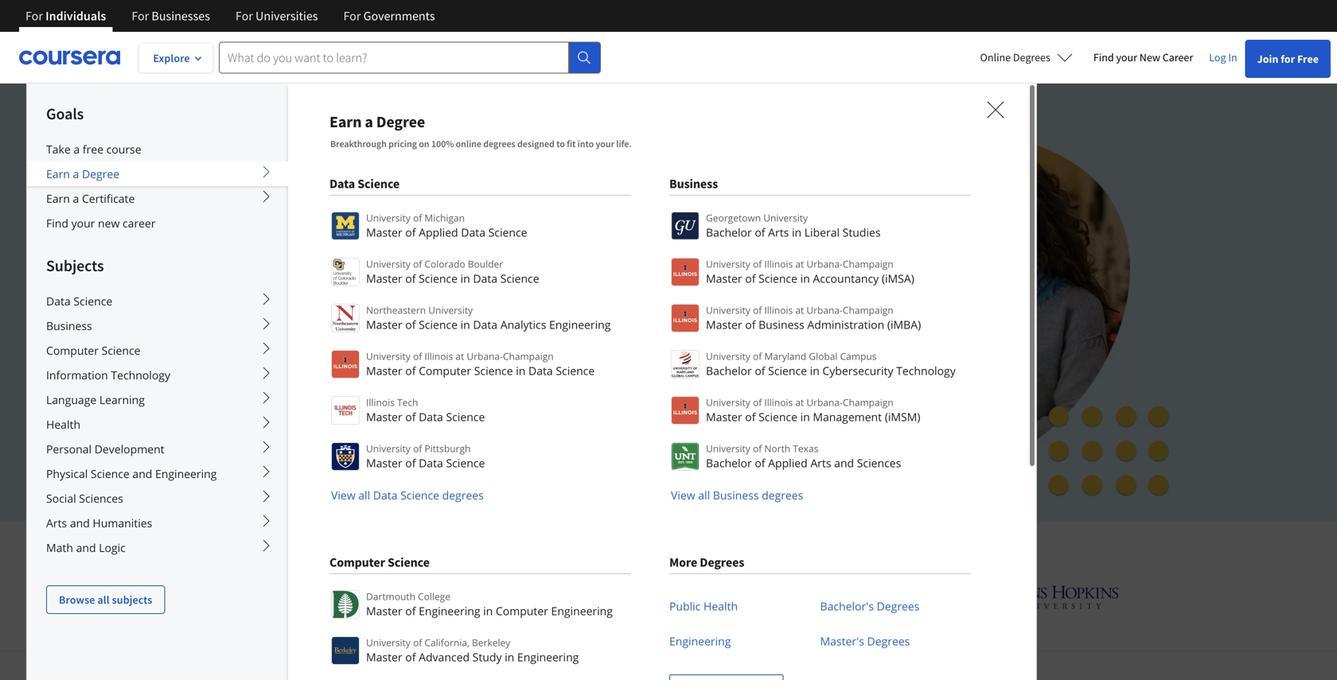 Task type: locate. For each thing, give the bounding box(es) containing it.
pricing
[[389, 138, 417, 150]]

money-
[[347, 431, 389, 446]]

illinois up illinois tech master of data science
[[425, 350, 453, 363]]

at down university of illinois at urbana-champaign master of science in accountancy (imsa)
[[796, 304, 805, 317]]

of inside dartmouth college master of engineering in computer engineering
[[406, 604, 416, 619]]

health inside dropdown button
[[46, 417, 80, 432]]

all
[[359, 488, 370, 503], [699, 488, 710, 503], [97, 593, 110, 608]]

illinois tech logo image
[[331, 397, 360, 425]]

science inside illinois tech master of data science
[[446, 410, 485, 425]]

of inside 'northeastern university master of science in data analytics engineering'
[[406, 317, 416, 332]]

university inside university of maryland global campus bachelor of science in cybersecurity technology
[[706, 350, 751, 363]]

on up the included on the top of page
[[653, 224, 675, 247]]

earn inside earn a degree popup button
[[46, 166, 70, 182]]

a
[[365, 112, 373, 132], [74, 142, 80, 157], [73, 166, 79, 182], [73, 191, 79, 206]]

business up maryland on the bottom
[[759, 317, 805, 332]]

on inside unlimited access to 7,000+ world-class courses, hands-on projects, and job-ready certificate programs—all included in your subscription
[[653, 224, 675, 247]]

0 horizontal spatial degree
[[82, 166, 120, 182]]

find down earn a certificate at the left top
[[46, 216, 68, 231]]

champaign inside university of illinois at urbana-champaign master of science in accountancy (imsa)
[[843, 258, 894, 271]]

1 vertical spatial on
[[653, 224, 675, 247]]

earn inside earn a degree breakthrough pricing on 100% online degrees designed to fit into your life.
[[330, 112, 362, 132]]

0 horizontal spatial find
[[46, 216, 68, 231]]

0 horizontal spatial data science
[[46, 294, 112, 309]]

subjects
[[112, 593, 152, 608]]

free right for
[[1298, 52, 1320, 66]]

engineering down universities
[[552, 604, 613, 619]]

find inside the explore menu element
[[46, 216, 68, 231]]

computer science up dartmouth
[[330, 555, 430, 571]]

degree down take a free course
[[82, 166, 120, 182]]

sciences down (imsm)
[[857, 456, 902, 471]]

start
[[233, 394, 260, 410]]

engineering right study
[[518, 650, 579, 665]]

in down global
[[810, 364, 820, 379]]

computer up illinois tech master of data science
[[419, 364, 472, 379]]

1 horizontal spatial to
[[557, 138, 565, 150]]

university inside georgetown university bachelor of arts in liberal studies
[[764, 211, 808, 225]]

georgetown
[[706, 211, 761, 225]]

degrees down pittsburgh
[[442, 488, 484, 503]]

illinois tech master of data science
[[366, 396, 485, 425]]

data science down subjects
[[46, 294, 112, 309]]

university inside university of illinois at urbana-champaign master of science in accountancy (imsa)
[[706, 258, 751, 271]]

data left analytics at the left top
[[473, 317, 498, 332]]

/year with 14-day money-back guarantee
[[247, 431, 475, 446]]

science inside university of illinois at urbana-champaign master of science in accountancy (imsa)
[[759, 271, 798, 286]]

computer up "dartmouth college logo"
[[330, 555, 385, 571]]

programs—all
[[484, 252, 600, 275]]

all down university of pittsburgh logo
[[359, 488, 370, 503]]

degree inside popup button
[[82, 166, 120, 182]]

champaign inside the university of illinois at urbana-champaign master of computer science in data science
[[503, 350, 554, 363]]

view down university of north texas logo
[[671, 488, 696, 503]]

None search field
[[219, 42, 601, 74]]

3 for from the left
[[236, 8, 253, 24]]

0 horizontal spatial computer science
[[46, 343, 141, 358]]

1 horizontal spatial sciences
[[857, 456, 902, 471]]

1 horizontal spatial on
[[653, 224, 675, 247]]

/month,
[[226, 357, 271, 372]]

for left governments
[[344, 8, 361, 24]]

illinois down georgetown university bachelor of arts in liberal studies
[[765, 258, 793, 271]]

1 vertical spatial find
[[46, 216, 68, 231]]

university inside the university of colorado boulder master of science in data science
[[366, 258, 411, 271]]

arts inside university of north texas bachelor of applied arts and sciences
[[811, 456, 832, 471]]

1 horizontal spatial all
[[359, 488, 370, 503]]

log in
[[1210, 50, 1238, 65]]

0 horizontal spatial with
[[280, 431, 305, 446]]

on left 100%
[[419, 138, 430, 150]]

champaign down analytics at the left top
[[503, 350, 554, 363]]

arts down 'texas'
[[811, 456, 832, 471]]

0 horizontal spatial free
[[297, 394, 321, 410]]

arts
[[769, 225, 789, 240], [811, 456, 832, 471], [46, 516, 67, 531]]

advanced
[[419, 650, 470, 665]]

business up leading universities and companies with coursera plus
[[713, 488, 759, 503]]

dartmouth college master of engineering in computer engineering
[[366, 591, 613, 619]]

1 horizontal spatial technology
[[897, 364, 956, 379]]

applied down michigan
[[419, 225, 458, 240]]

illinois for master of computer science in data science
[[425, 350, 453, 363]]

arts up math
[[46, 516, 67, 531]]

personal development
[[46, 442, 165, 457]]

urbana- inside university of illinois at urbana-champaign master of business administration (imba)
[[807, 304, 843, 317]]

university for master of advanced study in engineering
[[366, 637, 411, 650]]

champaign up administration
[[843, 304, 894, 317]]

science inside the university of illinois at urbana-champaign master of science in management (imsm)
[[759, 410, 798, 425]]

technology down (imba)
[[897, 364, 956, 379]]

georgetown university logo image
[[671, 212, 700, 241]]

1 horizontal spatial view
[[671, 488, 696, 503]]

view all data science degrees
[[331, 488, 484, 503]]

free inside "link"
[[1298, 52, 1320, 66]]

0 vertical spatial bachelor
[[706, 225, 752, 240]]

0 vertical spatial health
[[46, 417, 80, 432]]

university of california, berkeley master of advanced study in engineering
[[366, 637, 579, 665]]

1 horizontal spatial health
[[704, 599, 738, 614]]

earn
[[330, 112, 362, 132], [46, 166, 70, 182], [46, 191, 70, 206]]

arts inside georgetown university bachelor of arts in liberal studies
[[769, 225, 789, 240]]

with up bachelor's
[[821, 534, 859, 560]]

view inside business list
[[671, 488, 696, 503]]

data down pittsburgh
[[419, 456, 443, 471]]

for left universities
[[236, 8, 253, 24]]

2 view from the left
[[671, 488, 696, 503]]

computer science
[[46, 343, 141, 358], [330, 555, 430, 571]]

university of illinois at urbana-champaign logo image up "trial"
[[331, 350, 360, 379]]

university of illinois at urbana-champaign logo image inside the data science "list"
[[331, 350, 360, 379]]

university of illinois at urbana-champaign logo image down georgetown university logo
[[671, 258, 700, 287]]

in left liberal on the right top of page
[[792, 225, 802, 240]]

plus
[[950, 534, 988, 560]]

illinois up north on the bottom right
[[765, 396, 793, 409]]

bachelor down georgetown
[[706, 225, 752, 240]]

northeastern
[[366, 304, 426, 317]]

in inside university of california, berkeley master of advanced study in engineering
[[505, 650, 515, 665]]

champaign up the management
[[843, 396, 894, 409]]

for universities
[[236, 8, 318, 24]]

university
[[366, 211, 411, 225], [764, 211, 808, 225], [366, 258, 411, 271], [706, 258, 751, 271], [429, 304, 473, 317], [706, 304, 751, 317], [366, 350, 411, 363], [706, 350, 751, 363], [706, 396, 751, 409], [366, 442, 411, 456], [706, 442, 751, 456], [366, 637, 411, 650]]

free
[[1298, 52, 1320, 66], [297, 394, 321, 410]]

4 for from the left
[[344, 8, 361, 24]]

at down 'northeastern university master of science in data analytics engineering'
[[456, 350, 464, 363]]

in up 'texas'
[[801, 410, 810, 425]]

at down georgetown university bachelor of arts in liberal studies
[[796, 258, 805, 271]]

explore
[[153, 51, 190, 65]]

public health link
[[670, 589, 738, 624]]

to inside unlimited access to 7,000+ world-class courses, hands-on projects, and job-ready certificate programs—all included in your subscription
[[349, 224, 366, 247]]

data inside 'northeastern university master of science in data analytics engineering'
[[473, 317, 498, 332]]

0 vertical spatial sciences
[[857, 456, 902, 471]]

0 horizontal spatial health
[[46, 417, 80, 432]]

language learning
[[46, 393, 145, 408]]

data science down the breakthrough
[[330, 176, 400, 192]]

urbana- for in
[[467, 350, 503, 363]]

at inside university of illinois at urbana-champaign master of science in accountancy (imsa)
[[796, 258, 805, 271]]

view down university of pittsburgh logo
[[331, 488, 356, 503]]

/month, cancel anytime
[[226, 357, 359, 372]]

data
[[330, 176, 355, 192], [461, 225, 486, 240], [473, 271, 498, 286], [46, 294, 71, 309], [473, 317, 498, 332], [529, 364, 553, 379], [419, 410, 443, 425], [419, 456, 443, 471], [373, 488, 398, 503]]

university of illinois at urbana-champaign logo image for master of science in management (imsm)
[[671, 397, 700, 425]]

computer inside 'popup button'
[[46, 343, 99, 358]]

day right the "start"
[[274, 394, 294, 410]]

0 horizontal spatial all
[[97, 593, 110, 608]]

earn a degree breakthrough pricing on 100% online degrees designed to fit into your life.
[[330, 112, 632, 150]]

a for take a free course
[[74, 142, 80, 157]]

degrees for more degrees
[[700, 555, 745, 571]]

find
[[1094, 50, 1115, 65], [46, 216, 68, 231]]

career
[[123, 216, 156, 231]]

new
[[1140, 50, 1161, 65]]

0 horizontal spatial sciences
[[79, 491, 123, 506]]

find for find your new career
[[46, 216, 68, 231]]

1 horizontal spatial arts
[[769, 225, 789, 240]]

online
[[456, 138, 482, 150]]

and down development
[[133, 467, 152, 482]]

earn down 'earn a degree'
[[46, 191, 70, 206]]

earn for earn a degree
[[46, 166, 70, 182]]

northeastern university  logo image
[[331, 304, 360, 333]]

2 for from the left
[[132, 8, 149, 24]]

urbana- inside the university of illinois at urbana-champaign master of computer science in data science
[[467, 350, 503, 363]]

for
[[25, 8, 43, 24], [132, 8, 149, 24], [236, 8, 253, 24], [344, 8, 361, 24]]

and inside unlimited access to 7,000+ world-class courses, hands-on projects, and job-ready certificate programs—all included in your subscription
[[282, 252, 313, 275]]

degree up pricing
[[376, 112, 425, 132]]

urbana- inside the university of illinois at urbana-champaign master of science in management (imsm)
[[807, 396, 843, 409]]

bachelor up view all business degrees link
[[706, 456, 752, 471]]

1 horizontal spatial find
[[1094, 50, 1115, 65]]

1 vertical spatial arts
[[811, 456, 832, 471]]

1 vertical spatial with
[[821, 534, 859, 560]]

1 vertical spatial data science
[[46, 294, 112, 309]]

data down boulder at the left of page
[[473, 271, 498, 286]]

1 vertical spatial applied
[[769, 456, 808, 471]]

at inside the university of illinois at urbana-champaign master of computer science in data science
[[456, 350, 464, 363]]

university of illinois at urbana-champaign logo image
[[671, 258, 700, 287], [671, 304, 700, 333], [331, 350, 360, 379], [671, 397, 700, 425]]

data inside dropdown button
[[46, 294, 71, 309]]

0 horizontal spatial day
[[274, 394, 294, 410]]

1 view from the left
[[331, 488, 356, 503]]

0 horizontal spatial technology
[[111, 368, 170, 383]]

and down social sciences on the bottom left of page
[[70, 516, 90, 531]]

degrees down university of north texas bachelor of applied arts and sciences
[[762, 488, 804, 503]]

bachelor right university of maryland global campus logo at bottom right
[[706, 364, 752, 379]]

physical
[[46, 467, 88, 482]]

degrees for bachelor's degrees
[[877, 599, 920, 614]]

data inside the university of illinois at urbana-champaign master of computer science in data science
[[529, 364, 553, 379]]

your left "new"
[[1117, 50, 1138, 65]]

university inside university of pittsburgh master of data science
[[366, 442, 411, 456]]

1 vertical spatial health
[[704, 599, 738, 614]]

0 vertical spatial arts
[[769, 225, 789, 240]]

0 horizontal spatial arts
[[46, 516, 67, 531]]

bachelor
[[706, 225, 752, 240], [706, 364, 752, 379], [706, 456, 752, 471]]

engineering up social sciences dropdown button at left bottom
[[155, 467, 217, 482]]

0 vertical spatial find
[[1094, 50, 1115, 65]]

list item
[[670, 659, 972, 681]]

in down analytics at the left top
[[516, 364, 526, 379]]

join for free link
[[1246, 40, 1332, 78]]

all inside the data science "list"
[[359, 488, 370, 503]]

earn inside earn a certificate popup button
[[46, 191, 70, 206]]

all for data science
[[359, 488, 370, 503]]

urbana-
[[807, 258, 843, 271], [807, 304, 843, 317], [467, 350, 503, 363], [807, 396, 843, 409]]

3 bachelor from the top
[[706, 456, 752, 471]]

browse
[[59, 593, 95, 608]]

master inside university of pittsburgh master of data science
[[366, 456, 403, 471]]

2 vertical spatial earn
[[46, 191, 70, 206]]

leading
[[503, 534, 568, 560]]

bachelor inside university of maryland global campus bachelor of science in cybersecurity technology
[[706, 364, 752, 379]]

university for master of science in accountancy (imsa)
[[706, 258, 751, 271]]

1 vertical spatial free
[[297, 394, 321, 410]]

johns hopkins university image
[[968, 583, 1120, 612]]

logic
[[99, 541, 126, 556]]

bachelor's degrees
[[821, 599, 920, 614]]

maryland
[[765, 350, 807, 363]]

illinois inside university of illinois at urbana-champaign master of science in accountancy (imsa)
[[765, 258, 793, 271]]

1 vertical spatial sciences
[[79, 491, 123, 506]]

start 7-day free trial button
[[207, 382, 374, 421]]

public health
[[670, 599, 738, 614]]

dartmouth
[[366, 591, 416, 604]]

illinois inside university of illinois at urbana-champaign master of business administration (imba)
[[765, 304, 793, 317]]

arts left liberal on the right top of page
[[769, 225, 789, 240]]

to left fit
[[557, 138, 565, 150]]

1 horizontal spatial applied
[[769, 456, 808, 471]]

science
[[358, 176, 400, 192], [489, 225, 528, 240], [419, 271, 458, 286], [501, 271, 540, 286], [759, 271, 798, 286], [74, 294, 112, 309], [419, 317, 458, 332], [102, 343, 141, 358], [474, 364, 513, 379], [556, 364, 595, 379], [769, 364, 808, 379], [446, 410, 485, 425], [759, 410, 798, 425], [446, 456, 485, 471], [91, 467, 130, 482], [401, 488, 440, 503], [388, 555, 430, 571]]

0 horizontal spatial view
[[331, 488, 356, 503]]

science inside dropdown button
[[74, 294, 112, 309]]

your left new
[[71, 216, 95, 231]]

0 vertical spatial degree
[[376, 112, 425, 132]]

degree
[[376, 112, 425, 132], [82, 166, 120, 182]]

for for universities
[[236, 8, 253, 24]]

2 horizontal spatial all
[[699, 488, 710, 503]]

earn up the breakthrough
[[330, 112, 362, 132]]

a up the breakthrough
[[365, 112, 373, 132]]

a left "free"
[[74, 142, 80, 157]]

campus
[[841, 350, 877, 363]]

university inside university of michigan master of applied data science
[[366, 211, 411, 225]]

computer
[[46, 343, 99, 358], [419, 364, 472, 379], [330, 555, 385, 571], [496, 604, 549, 619]]

administration
[[808, 317, 885, 332]]

in inside unlimited access to 7,000+ world-class courses, hands-on projects, and job-ready certificate programs—all included in your subscription
[[679, 252, 695, 275]]

computer up information
[[46, 343, 99, 358]]

view inside the data science "list"
[[331, 488, 356, 503]]

degrees for master's degrees
[[868, 634, 911, 649]]

and
[[282, 252, 313, 275], [835, 456, 855, 471], [133, 467, 152, 482], [70, 516, 90, 531], [680, 534, 714, 560], [76, 541, 96, 556]]

anytime
[[313, 357, 359, 372]]

1 for from the left
[[25, 8, 43, 24]]

businesses
[[152, 8, 210, 24]]

1 vertical spatial earn
[[46, 166, 70, 182]]

2 horizontal spatial arts
[[811, 456, 832, 471]]

technology inside dropdown button
[[111, 368, 170, 383]]

1 horizontal spatial data science
[[330, 176, 400, 192]]

earn down take
[[46, 166, 70, 182]]

data up guarantee
[[419, 410, 443, 425]]

illinois left tech at the bottom left of page
[[366, 396, 395, 409]]

1 vertical spatial day
[[324, 431, 344, 446]]

science inside 'popup button'
[[102, 343, 141, 358]]

view for data science
[[331, 488, 356, 503]]

earn for earn a degree breakthrough pricing on 100% online degrees designed to fit into your life.
[[330, 112, 362, 132]]

illinois up maryland on the bottom
[[765, 304, 793, 317]]

university inside university of illinois at urbana-champaign master of business administration (imba)
[[706, 304, 751, 317]]

for for governments
[[344, 8, 361, 24]]

and up subscription
[[282, 252, 313, 275]]

in up university of illinois at urbana-champaign master of business administration (imba)
[[801, 271, 810, 286]]

georgetown university bachelor of arts in liberal studies
[[706, 211, 881, 240]]

with left 14-
[[280, 431, 305, 446]]

at for (imba)
[[796, 304, 805, 317]]

to inside earn a degree breakthrough pricing on 100% online degrees designed to fit into your life.
[[557, 138, 565, 150]]

0 horizontal spatial to
[[349, 224, 366, 247]]

champaign for in
[[503, 350, 554, 363]]

engineering down "college"
[[419, 604, 481, 619]]

0 vertical spatial applied
[[419, 225, 458, 240]]

all down university of north texas logo
[[699, 488, 710, 503]]

find left "new"
[[1094, 50, 1115, 65]]

business up information
[[46, 319, 92, 334]]

2 bachelor from the top
[[706, 364, 752, 379]]

online
[[981, 50, 1011, 65]]

liberal
[[805, 225, 840, 240]]

data inside university of pittsburgh master of data science
[[419, 456, 443, 471]]

urbana- for (imba)
[[807, 304, 843, 317]]

all right browse
[[97, 593, 110, 608]]

development
[[95, 442, 165, 457]]

university for bachelor of science in cybersecurity technology
[[706, 350, 751, 363]]

1 bachelor from the top
[[706, 225, 752, 240]]

global
[[809, 350, 838, 363]]

business button
[[27, 314, 288, 338]]

your
[[1117, 50, 1138, 65], [596, 138, 615, 150], [71, 216, 95, 231], [207, 280, 244, 303]]

university for master of applied data science
[[366, 211, 411, 225]]

data down analytics at the left top
[[529, 364, 553, 379]]

university of california, berkeley logo image
[[331, 637, 360, 666]]

business inside business popup button
[[46, 319, 92, 334]]

1 horizontal spatial degree
[[376, 112, 425, 132]]

university of illinois at urbana-champaign logo image up university of north texas logo
[[671, 397, 700, 425]]

free left "trial"
[[297, 394, 321, 410]]

urbana- inside university of illinois at urbana-champaign master of science in accountancy (imsa)
[[807, 258, 843, 271]]

sciences up arts and humanities
[[79, 491, 123, 506]]

data down subjects
[[46, 294, 71, 309]]

science inside popup button
[[91, 467, 130, 482]]

with
[[280, 431, 305, 446], [821, 534, 859, 560]]

1 vertical spatial bachelor
[[706, 364, 752, 379]]

degrees inside earn a degree breakthrough pricing on 100% online degrees designed to fit into your life.
[[484, 138, 516, 150]]

arts inside dropdown button
[[46, 516, 67, 531]]

and down the management
[[835, 456, 855, 471]]

health inside more degrees list
[[704, 599, 738, 614]]

illinois
[[765, 258, 793, 271], [765, 304, 793, 317], [425, 350, 453, 363], [366, 396, 395, 409], [765, 396, 793, 409]]

take
[[46, 142, 71, 157]]

illinois inside the university of illinois at urbana-champaign master of science in management (imsm)
[[765, 396, 793, 409]]

university of michigan image
[[656, 576, 698, 620]]

and left logic
[[76, 541, 96, 556]]

in inside georgetown university bachelor of arts in liberal studies
[[792, 225, 802, 240]]

0 vertical spatial to
[[557, 138, 565, 150]]

for left businesses
[[132, 8, 149, 24]]

boulder
[[468, 258, 503, 271]]

google image
[[519, 583, 605, 612]]

university for master of computer science in data science
[[366, 350, 411, 363]]

for left individuals
[[25, 8, 43, 24]]

business list
[[670, 210, 972, 504]]

more degrees
[[670, 555, 745, 571]]

duke university image
[[394, 583, 468, 608]]

champaign inside the university of illinois at urbana-champaign master of science in management (imsm)
[[843, 396, 894, 409]]

master inside the university of illinois at urbana-champaign master of computer science in data science
[[366, 364, 403, 379]]

at up 'texas'
[[796, 396, 805, 409]]

urbana- up accountancy at top
[[807, 258, 843, 271]]

engineering
[[550, 317, 611, 332], [155, 467, 217, 482], [419, 604, 481, 619], [552, 604, 613, 619], [670, 634, 731, 649], [518, 650, 579, 665]]

california,
[[425, 637, 470, 650]]

day down illinois tech logo
[[324, 431, 344, 446]]

in inside dartmouth college master of engineering in computer engineering
[[484, 604, 493, 619]]

arts and humanities
[[46, 516, 152, 531]]

university of illinois at urbana-champaign master of computer science in data science
[[366, 350, 595, 379]]

your inside unlimited access to 7,000+ world-class courses, hands-on projects, and job-ready certificate programs—all included in your subscription
[[207, 280, 244, 303]]

a down 'earn a degree'
[[73, 191, 79, 206]]

1 horizontal spatial computer science
[[330, 555, 430, 571]]

applied down north on the bottom right
[[769, 456, 808, 471]]

0 horizontal spatial applied
[[419, 225, 458, 240]]

at for in
[[456, 350, 464, 363]]

for for individuals
[[25, 8, 43, 24]]

companies
[[719, 534, 816, 560]]

hec paris image
[[861, 581, 917, 614]]

1 vertical spatial to
[[349, 224, 366, 247]]

master's degrees
[[821, 634, 911, 649]]

0 vertical spatial computer science
[[46, 343, 141, 358]]

degrees inside business list
[[762, 488, 804, 503]]

at inside university of illinois at urbana-champaign master of business administration (imba)
[[796, 304, 805, 317]]

data up learn
[[373, 488, 398, 503]]

1 horizontal spatial free
[[1298, 52, 1320, 66]]

champaign inside university of illinois at urbana-champaign master of business administration (imba)
[[843, 304, 894, 317]]

0 vertical spatial day
[[274, 394, 294, 410]]

master inside the university of illinois at urbana-champaign master of science in management (imsm)
[[706, 410, 743, 425]]

career
[[1163, 50, 1194, 65]]

university of illinois at urbana-champaign master of science in management (imsm)
[[706, 396, 921, 425]]

urbana- down 'northeastern university master of science in data analytics engineering'
[[467, 350, 503, 363]]

your down projects,
[[207, 280, 244, 303]]

degrees up master's degrees
[[877, 599, 920, 614]]

included
[[605, 252, 675, 275]]

1 horizontal spatial with
[[821, 534, 859, 560]]

all inside business list
[[699, 488, 710, 503]]

degrees right online
[[484, 138, 516, 150]]

computer science button
[[27, 338, 288, 363]]

to up "ready"
[[349, 224, 366, 247]]

degrees down bachelor's degrees
[[868, 634, 911, 649]]

0 horizontal spatial on
[[419, 138, 430, 150]]

for businesses
[[132, 8, 210, 24]]

2 vertical spatial arts
[[46, 516, 67, 531]]

champaign up accountancy at top
[[843, 258, 894, 271]]

2 vertical spatial bachelor
[[706, 456, 752, 471]]

dartmouth college logo image
[[331, 591, 360, 620]]

0 vertical spatial on
[[419, 138, 430, 150]]

0 vertical spatial free
[[1298, 52, 1320, 66]]

0 vertical spatial earn
[[330, 112, 362, 132]]

in inside the university of illinois at urbana-champaign master of computer science in data science
[[516, 364, 526, 379]]

explore button
[[139, 44, 213, 72]]

group
[[26, 83, 1038, 681]]

for for businesses
[[132, 8, 149, 24]]

in down georgetown university logo
[[679, 252, 695, 275]]

1 vertical spatial degree
[[82, 166, 120, 182]]

in down boulder at the left of page
[[461, 271, 470, 286]]

degree for earn a degree breakthrough pricing on 100% online degrees designed to fit into your life.
[[376, 112, 425, 132]]

view all business degrees
[[671, 488, 804, 503]]

computer science up information technology
[[46, 343, 141, 358]]

in right study
[[505, 650, 515, 665]]



Task type: describe. For each thing, give the bounding box(es) containing it.
computer science list
[[330, 589, 632, 681]]

view all business degrees link
[[670, 488, 804, 503]]

leading universities and companies with coursera plus
[[498, 534, 988, 560]]

bachelor inside georgetown university bachelor of arts in liberal studies
[[706, 225, 752, 240]]

browse all subjects button
[[46, 586, 165, 615]]

at for accountancy
[[796, 258, 805, 271]]

master inside illinois tech master of data science
[[366, 410, 403, 425]]

governments
[[364, 8, 435, 24]]

all inside button
[[97, 593, 110, 608]]

class
[[481, 224, 521, 247]]

illinois for master of science in accountancy (imsa)
[[765, 258, 793, 271]]

texas
[[793, 442, 819, 456]]

engineering inside 'northeastern university master of science in data analytics engineering'
[[550, 317, 611, 332]]

course
[[106, 142, 141, 157]]

life.
[[617, 138, 632, 150]]

engineering link
[[670, 624, 731, 659]]

personal
[[46, 442, 92, 457]]

applied inside university of north texas bachelor of applied arts and sciences
[[769, 456, 808, 471]]

business up georgetown university logo
[[670, 176, 718, 192]]

arts and humanities button
[[27, 511, 288, 536]]

unlimited
[[207, 224, 287, 247]]

champaign for management
[[843, 396, 894, 409]]

computer science inside 'popup button'
[[46, 343, 141, 358]]

engineering inside popup button
[[155, 467, 217, 482]]

your inside the explore menu element
[[71, 216, 95, 231]]

master inside university of illinois at urbana-champaign master of science in accountancy (imsa)
[[706, 271, 743, 286]]

public
[[670, 599, 701, 614]]

university of north texas logo image
[[671, 443, 700, 471]]

computer inside the university of illinois at urbana-champaign master of computer science in data science
[[419, 364, 472, 379]]

university of illinois at urbana-champaign image
[[218, 585, 343, 610]]

university for master of data science
[[366, 442, 411, 456]]

data inside the university of colorado boulder master of science in data science
[[473, 271, 498, 286]]

certificate
[[400, 252, 480, 275]]

data science button
[[27, 289, 288, 314]]

learn
[[350, 534, 401, 560]]

(imba)
[[888, 317, 922, 332]]

on inside earn a degree breakthrough pricing on 100% online degrees designed to fit into your life.
[[419, 138, 430, 150]]

master inside university of california, berkeley master of advanced study in engineering
[[366, 650, 403, 665]]

degrees for online degrees
[[1014, 50, 1051, 65]]

join
[[1258, 52, 1279, 66]]

a for earn a degree breakthrough pricing on 100% online degrees designed to fit into your life.
[[365, 112, 373, 132]]

illinois for master of science in management (imsm)
[[765, 396, 793, 409]]

and inside university of north texas bachelor of applied arts and sciences
[[835, 456, 855, 471]]

at for management
[[796, 396, 805, 409]]

in inside the university of colorado boulder master of science in data science
[[461, 271, 470, 286]]

master inside university of illinois at urbana-champaign master of business administration (imba)
[[706, 317, 743, 332]]

earn a certificate button
[[27, 186, 288, 211]]

master inside university of michigan master of applied data science
[[366, 225, 403, 240]]

champaign for accountancy
[[843, 258, 894, 271]]

free
[[83, 142, 104, 157]]

master inside dartmouth college master of engineering in computer engineering
[[366, 604, 403, 619]]

data science list
[[330, 210, 632, 504]]

champaign for (imba)
[[843, 304, 894, 317]]

in inside university of maryland global campus bachelor of science in cybersecurity technology
[[810, 364, 820, 379]]

engineering inside more degrees list
[[670, 634, 731, 649]]

university of michigan logo image
[[331, 212, 360, 241]]

business inside university of illinois at urbana-champaign master of business administration (imba)
[[759, 317, 805, 332]]

day inside button
[[274, 394, 294, 410]]

sciences inside dropdown button
[[79, 491, 123, 506]]

bachelor inside university of north texas bachelor of applied arts and sciences
[[706, 456, 752, 471]]

0 vertical spatial with
[[280, 431, 305, 446]]

university of maryland global campus bachelor of science in cybersecurity technology
[[706, 350, 956, 379]]

of inside illinois tech master of data science
[[406, 410, 416, 425]]

illinois inside illinois tech master of data science
[[366, 396, 395, 409]]

into
[[578, 138, 594, 150]]

free inside button
[[297, 394, 321, 410]]

join for free
[[1258, 52, 1320, 66]]

math and logic
[[46, 541, 126, 556]]

earn a degree
[[46, 166, 120, 182]]

degree for earn a degree
[[82, 166, 120, 182]]

world-
[[429, 224, 481, 247]]

university of illinois at urbana-champaign logo image for master of business administration (imba)
[[671, 304, 700, 333]]

find your new career link
[[1086, 48, 1202, 68]]

take a free course
[[46, 142, 141, 157]]

data inside university of michigan master of applied data science
[[461, 225, 486, 240]]

science inside university of pittsburgh master of data science
[[446, 456, 485, 471]]

7-
[[263, 394, 274, 410]]

degrees inside the data science "list"
[[442, 488, 484, 503]]

a for earn a certificate
[[73, 191, 79, 206]]

(imsa)
[[882, 271, 915, 286]]

north
[[765, 442, 791, 456]]

find for find your new career
[[1094, 50, 1115, 65]]

master's degrees link
[[821, 624, 911, 659]]

science inside 'northeastern university master of science in data analytics engineering'
[[419, 317, 458, 332]]

computer inside dartmouth college master of engineering in computer engineering
[[496, 604, 549, 619]]

berkeley
[[472, 637, 511, 650]]

coursera plus image
[[207, 150, 450, 173]]

unlimited access to 7,000+ world-class courses, hands-on projects, and job-ready certificate programs—all included in your subscription
[[207, 224, 695, 303]]

more
[[670, 555, 698, 571]]

(imsm)
[[885, 410, 921, 425]]

math
[[46, 541, 73, 556]]

log in link
[[1202, 48, 1246, 67]]

university for master of science in management (imsm)
[[706, 396, 751, 409]]

hands-
[[597, 224, 653, 247]]

pittsburgh
[[425, 442, 471, 456]]

from
[[406, 534, 450, 560]]

explore menu element
[[27, 84, 288, 615]]

What do you want to learn? text field
[[219, 42, 569, 74]]

banner navigation
[[13, 0, 448, 32]]

goals
[[46, 104, 84, 124]]

science inside university of maryland global campus bachelor of science in cybersecurity technology
[[769, 364, 808, 379]]

university for master of business administration (imba)
[[706, 304, 751, 317]]

information
[[46, 368, 108, 383]]

urbana- for management
[[807, 396, 843, 409]]

in inside 'northeastern university master of science in data analytics engineering'
[[461, 317, 470, 332]]

applied inside university of michigan master of applied data science
[[419, 225, 458, 240]]

fit
[[567, 138, 576, 150]]

list item inside group
[[670, 659, 972, 681]]

0 vertical spatial data science
[[330, 176, 400, 192]]

university for master of science in data science
[[366, 258, 411, 271]]

a for earn a degree
[[73, 166, 79, 182]]

university of north texas bachelor of applied arts and sciences
[[706, 442, 902, 471]]

university of colorado boulder logo image
[[331, 258, 360, 287]]

100%
[[432, 138, 454, 150]]

management
[[813, 410, 882, 425]]

take a free course link
[[27, 137, 288, 162]]

illinois for master of business administration (imba)
[[765, 304, 793, 317]]

earn for earn a certificate
[[46, 191, 70, 206]]

1 horizontal spatial day
[[324, 431, 344, 446]]

physical science and engineering
[[46, 467, 217, 482]]

and inside popup button
[[133, 467, 152, 482]]

analytics
[[501, 317, 547, 332]]

social sciences button
[[27, 487, 288, 511]]

data science inside dropdown button
[[46, 294, 112, 309]]

university of maryland global campus logo image
[[671, 350, 700, 379]]

university inside 'northeastern university master of science in data analytics engineering'
[[429, 304, 473, 317]]

urbana- for accountancy
[[807, 258, 843, 271]]

in inside the university of illinois at urbana-champaign master of science in management (imsm)
[[801, 410, 810, 425]]

michigan
[[425, 211, 465, 225]]

language learning button
[[27, 388, 288, 413]]

master inside the university of colorado boulder master of science in data science
[[366, 271, 403, 286]]

university of illinois at urbana-champaign master of business administration (imba)
[[706, 304, 922, 332]]

designed
[[518, 138, 555, 150]]

science inside university of michigan master of applied data science
[[489, 225, 528, 240]]

university of illinois at urbana-champaign logo image for master of computer science in data science
[[331, 350, 360, 379]]

technology inside university of maryland global campus bachelor of science in cybersecurity technology
[[897, 364, 956, 379]]

humanities
[[93, 516, 152, 531]]

earn a degree button
[[27, 162, 288, 186]]

online degrees button
[[968, 40, 1086, 75]]

information technology
[[46, 368, 170, 383]]

in inside university of illinois at urbana-champaign master of science in accountancy (imsa)
[[801, 271, 810, 286]]

master inside 'northeastern university master of science in data analytics engineering'
[[366, 317, 403, 332]]

view for business
[[671, 488, 696, 503]]

university of pittsburgh master of data science
[[366, 442, 485, 471]]

1 vertical spatial computer science
[[330, 555, 430, 571]]

and inside dropdown button
[[70, 516, 90, 531]]

universities
[[256, 8, 318, 24]]

earn a certificate
[[46, 191, 135, 206]]

data down coursera plus image
[[330, 176, 355, 192]]

find your new career
[[1094, 50, 1194, 65]]

bachelor's degrees link
[[821, 589, 920, 624]]

individuals
[[45, 8, 106, 24]]

study
[[473, 650, 502, 665]]

/year with 14-day money-back guarantee link
[[207, 430, 475, 447]]

coursera image
[[19, 45, 120, 70]]

subjects
[[46, 256, 104, 276]]

university of colorado boulder master of science in data science
[[366, 258, 540, 286]]

engineering inside university of california, berkeley master of advanced study in engineering
[[518, 650, 579, 665]]

university of pittsburgh logo image
[[331, 443, 360, 471]]

data inside illinois tech master of data science
[[419, 410, 443, 425]]

job-
[[317, 252, 349, 275]]

access
[[291, 224, 344, 247]]

your inside earn a degree breakthrough pricing on 100% online degrees designed to fit into your life.
[[596, 138, 615, 150]]

master's
[[821, 634, 865, 649]]

all for business
[[699, 488, 710, 503]]

subscription
[[249, 280, 350, 303]]

of inside georgetown university bachelor of arts in liberal studies
[[755, 225, 766, 240]]

sciences inside university of north texas bachelor of applied arts and sciences
[[857, 456, 902, 471]]

university of illinois at urbana-champaign logo image for master of science in accountancy (imsa)
[[671, 258, 700, 287]]

learn from
[[350, 534, 455, 560]]

and inside popup button
[[76, 541, 96, 556]]

group containing goals
[[26, 83, 1038, 681]]

for governments
[[344, 8, 435, 24]]

northeastern university master of science in data analytics engineering
[[366, 304, 611, 332]]

university for bachelor of applied arts and sciences
[[706, 442, 751, 456]]

more degrees list
[[670, 589, 972, 681]]

and up university of michigan image
[[680, 534, 714, 560]]

find your new career
[[46, 216, 156, 231]]



Task type: vqa. For each thing, say whether or not it's contained in the screenshot.
plus?
no



